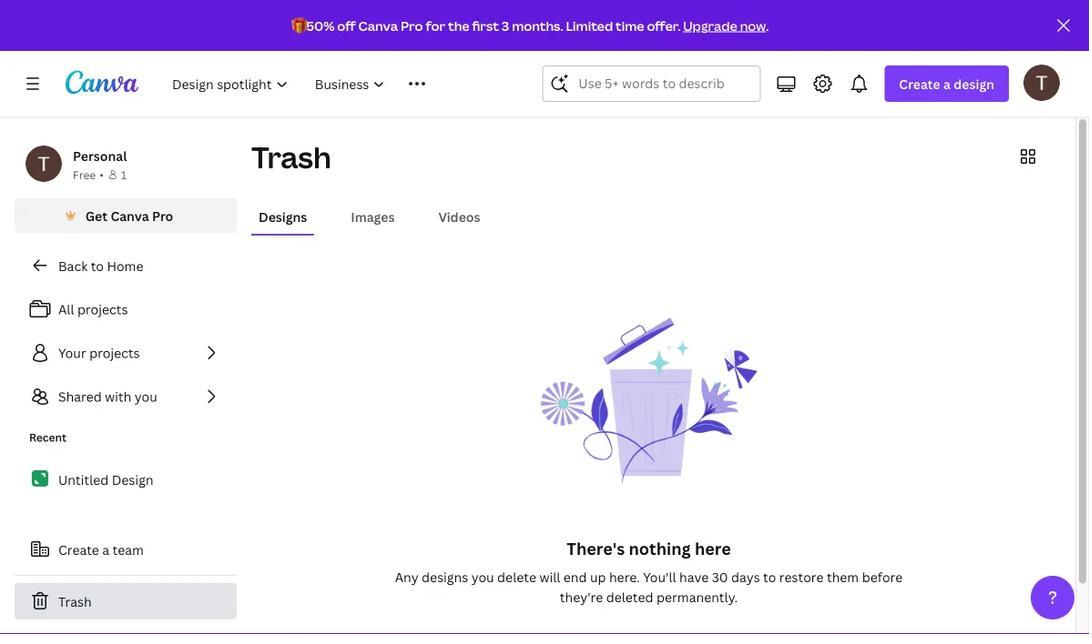 Task type: vqa. For each thing, say whether or not it's contained in the screenshot.
Get Canva Pro
yes



Task type: describe. For each thing, give the bounding box(es) containing it.
shared with you link
[[15, 379, 237, 415]]

back to home link
[[15, 248, 237, 284]]

back
[[58, 257, 88, 275]]

0 vertical spatial canva
[[358, 17, 398, 34]]

personal
[[73, 147, 127, 164]]

free
[[73, 167, 96, 182]]

untitled design
[[58, 472, 153, 489]]

get canva pro button
[[15, 199, 237, 233]]

designs
[[259, 208, 307, 225]]

1 horizontal spatial trash
[[251, 138, 331, 177]]

create for create a team
[[58, 542, 99, 559]]

before
[[862, 569, 903, 586]]

0 horizontal spatial trash
[[58, 593, 92, 611]]

limited
[[566, 17, 613, 34]]

your projects link
[[15, 335, 237, 372]]

3
[[502, 17, 509, 34]]

•
[[100, 167, 104, 182]]

create a design button
[[885, 66, 1009, 102]]

end
[[564, 569, 587, 586]]

1 horizontal spatial pro
[[401, 17, 423, 34]]

you inside list
[[135, 389, 157, 406]]

a for team
[[102, 542, 109, 559]]

🎁
[[291, 17, 304, 34]]

trash link
[[15, 584, 237, 620]]

they're
[[560, 589, 603, 606]]

create a team
[[58, 542, 144, 559]]

videos button
[[431, 199, 488, 234]]

terry turtle image
[[1024, 64, 1060, 101]]

have
[[680, 569, 709, 586]]

all projects
[[58, 301, 128, 318]]

the
[[448, 17, 470, 34]]

your
[[58, 345, 86, 362]]

.
[[766, 17, 769, 34]]

here.
[[609, 569, 640, 586]]

create a team button
[[15, 532, 237, 568]]

free •
[[73, 167, 104, 182]]

first
[[472, 17, 499, 34]]

all
[[58, 301, 74, 318]]

restore
[[780, 569, 824, 586]]

to inside there's nothing here any designs you delete will end up here. you'll have 30 days to restore them before they're deleted permanently.
[[763, 569, 776, 586]]

shared with you
[[58, 389, 157, 406]]

there's
[[567, 538, 625, 560]]

now
[[740, 17, 766, 34]]

back to home
[[58, 257, 143, 275]]

team
[[113, 542, 144, 559]]



Task type: locate. For each thing, give the bounding box(es) containing it.
pro inside 'button'
[[152, 207, 173, 225]]

1 vertical spatial create
[[58, 542, 99, 559]]

create a design
[[899, 75, 995, 92]]

design
[[112, 472, 153, 489]]

any
[[395, 569, 419, 586]]

0 vertical spatial projects
[[77, 301, 128, 318]]

a inside button
[[102, 542, 109, 559]]

designs
[[422, 569, 468, 586]]

1 horizontal spatial you
[[472, 569, 494, 586]]

permanently.
[[657, 589, 738, 606]]

videos
[[439, 208, 481, 225]]

1 vertical spatial you
[[472, 569, 494, 586]]

months.
[[512, 17, 564, 34]]

nothing
[[629, 538, 691, 560]]

recent
[[29, 430, 66, 445]]

here
[[695, 538, 731, 560]]

1 vertical spatial trash
[[58, 593, 92, 611]]

Search search field
[[579, 66, 725, 101]]

50%
[[306, 17, 335, 34]]

with
[[105, 389, 131, 406]]

a for design
[[944, 75, 951, 92]]

you left delete
[[472, 569, 494, 586]]

1 vertical spatial canva
[[111, 207, 149, 225]]

for
[[426, 17, 446, 34]]

up
[[590, 569, 606, 586]]

🎁 50% off canva pro for the first 3 months. limited time offer. upgrade now .
[[291, 17, 769, 34]]

projects for your projects
[[89, 345, 140, 362]]

0 horizontal spatial canva
[[111, 207, 149, 225]]

home
[[107, 257, 143, 275]]

list
[[15, 291, 237, 415]]

1
[[121, 167, 127, 182]]

off
[[337, 17, 356, 34]]

delete
[[497, 569, 537, 586]]

1 horizontal spatial canva
[[358, 17, 398, 34]]

0 vertical spatial trash
[[251, 138, 331, 177]]

1 horizontal spatial a
[[944, 75, 951, 92]]

there's nothing here any designs you delete will end up here. you'll have 30 days to restore them before they're deleted permanently.
[[395, 538, 903, 606]]

pro left for
[[401, 17, 423, 34]]

offer.
[[647, 17, 681, 34]]

0 horizontal spatial you
[[135, 389, 157, 406]]

0 horizontal spatial to
[[91, 257, 104, 275]]

1 vertical spatial a
[[102, 542, 109, 559]]

0 vertical spatial a
[[944, 75, 951, 92]]

0 horizontal spatial pro
[[152, 207, 173, 225]]

trash down create a team
[[58, 593, 92, 611]]

trash up designs button
[[251, 138, 331, 177]]

you'll
[[643, 569, 676, 586]]

0 horizontal spatial create
[[58, 542, 99, 559]]

1 horizontal spatial to
[[763, 569, 776, 586]]

projects
[[77, 301, 128, 318], [89, 345, 140, 362]]

untitled
[[58, 472, 109, 489]]

a
[[944, 75, 951, 92], [102, 542, 109, 559]]

create left team
[[58, 542, 99, 559]]

get
[[85, 207, 108, 225]]

canva right off on the left of the page
[[358, 17, 398, 34]]

projects for all projects
[[77, 301, 128, 318]]

untitled design link
[[15, 461, 237, 500]]

you right with
[[135, 389, 157, 406]]

create inside button
[[58, 542, 99, 559]]

time
[[616, 17, 645, 34]]

0 vertical spatial create
[[899, 75, 941, 92]]

canva
[[358, 17, 398, 34], [111, 207, 149, 225]]

1 vertical spatial pro
[[152, 207, 173, 225]]

create
[[899, 75, 941, 92], [58, 542, 99, 559]]

to right days at the bottom right
[[763, 569, 776, 586]]

top level navigation element
[[160, 66, 499, 102], [160, 66, 499, 102]]

30
[[712, 569, 728, 586]]

to
[[91, 257, 104, 275], [763, 569, 776, 586]]

you inside there's nothing here any designs you delete will end up here. you'll have 30 days to restore them before they're deleted permanently.
[[472, 569, 494, 586]]

0 horizontal spatial a
[[102, 542, 109, 559]]

designs button
[[251, 199, 315, 234]]

will
[[540, 569, 561, 586]]

pro up back to home link
[[152, 207, 173, 225]]

days
[[732, 569, 760, 586]]

canva right get
[[111, 207, 149, 225]]

to right back
[[91, 257, 104, 275]]

a left team
[[102, 542, 109, 559]]

a left design
[[944, 75, 951, 92]]

deleted
[[606, 589, 654, 606]]

0 vertical spatial you
[[135, 389, 157, 406]]

get canva pro
[[85, 207, 173, 225]]

projects right all
[[77, 301, 128, 318]]

them
[[827, 569, 859, 586]]

create left design
[[899, 75, 941, 92]]

images button
[[344, 199, 402, 234]]

trash
[[251, 138, 331, 177], [58, 593, 92, 611]]

shared
[[58, 389, 102, 406]]

0 vertical spatial pro
[[401, 17, 423, 34]]

list containing all projects
[[15, 291, 237, 415]]

upgrade
[[683, 17, 738, 34]]

1 horizontal spatial create
[[899, 75, 941, 92]]

1 vertical spatial to
[[763, 569, 776, 586]]

you
[[135, 389, 157, 406], [472, 569, 494, 586]]

None search field
[[542, 66, 761, 102]]

images
[[351, 208, 395, 225]]

1 vertical spatial projects
[[89, 345, 140, 362]]

all projects link
[[15, 291, 237, 328]]

your projects
[[58, 345, 140, 362]]

a inside 'dropdown button'
[[944, 75, 951, 92]]

design
[[954, 75, 995, 92]]

0 vertical spatial to
[[91, 257, 104, 275]]

canva inside 'button'
[[111, 207, 149, 225]]

pro
[[401, 17, 423, 34], [152, 207, 173, 225]]

create for create a design
[[899, 75, 941, 92]]

projects right your
[[89, 345, 140, 362]]

upgrade now button
[[683, 17, 766, 34]]

create inside 'dropdown button'
[[899, 75, 941, 92]]



